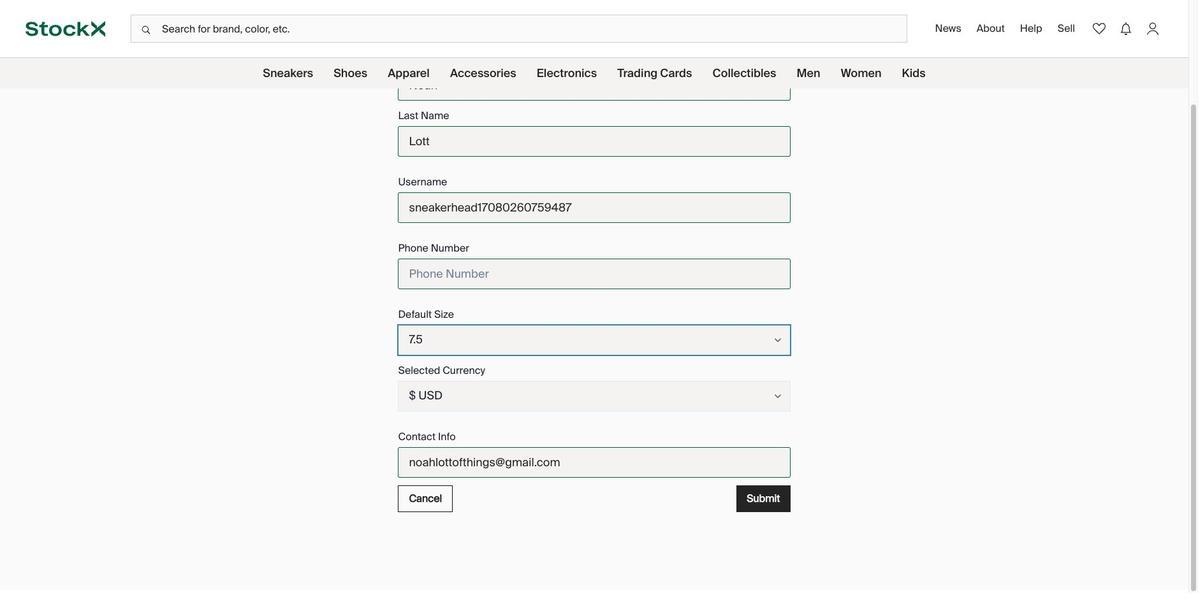 Task type: describe. For each thing, give the bounding box(es) containing it.
First Name field
[[398, 70, 791, 101]]

Last Name field
[[398, 126, 791, 157]]

Phone Number text field
[[398, 259, 791, 290]]

email field
[[398, 448, 791, 478]]



Task type: vqa. For each thing, say whether or not it's contained in the screenshot.
Notification Unread Icon
no



Task type: locate. For each thing, give the bounding box(es) containing it.
Search... search field
[[131, 15, 907, 43]]

notification icon image
[[1117, 20, 1135, 38]]

Username field
[[398, 193, 791, 223]]

product category switcher element
[[0, 58, 1189, 89]]

stockx logo image
[[26, 21, 105, 37]]

all favorites image
[[1091, 20, 1108, 38]]

main content
[[0, 0, 1189, 591]]

my account image
[[1144, 20, 1162, 38]]



